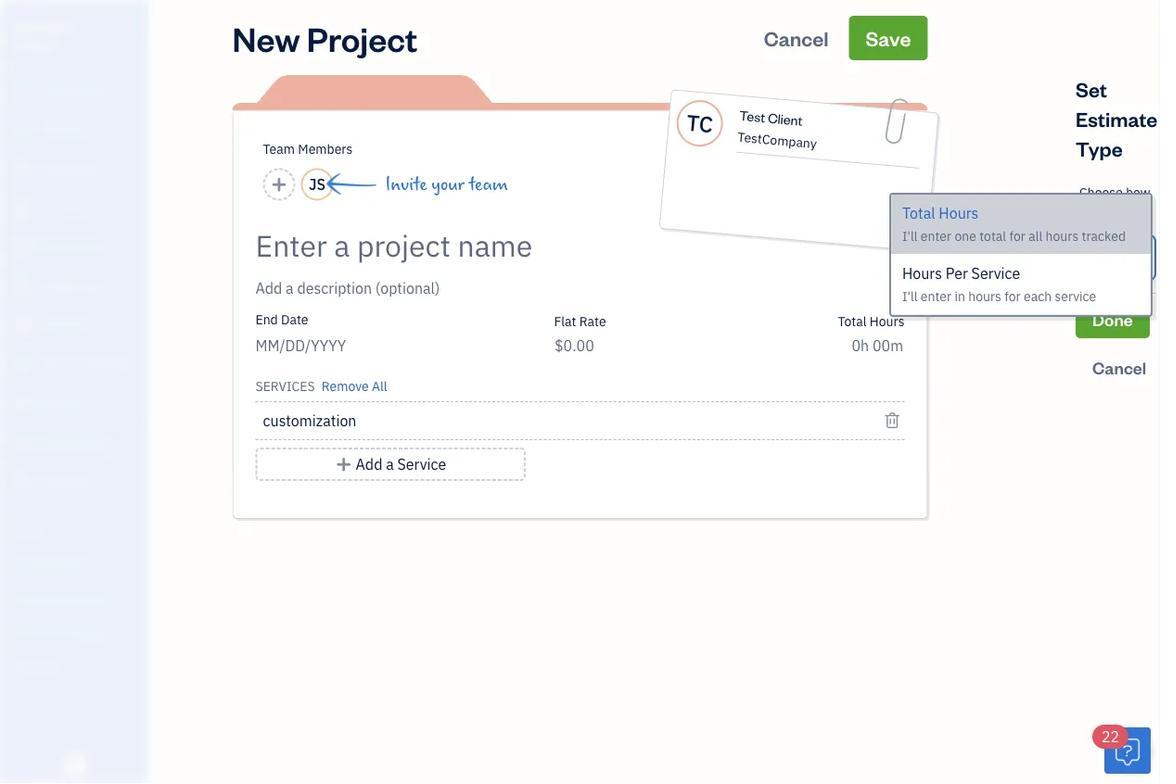 Task type: vqa. For each thing, say whether or not it's contained in the screenshot.
(Optional)
no



Task type: describe. For each thing, give the bounding box(es) containing it.
team members link
[[5, 549, 143, 582]]

company owner
[[15, 17, 72, 52]]

items and services
[[14, 591, 112, 607]]

items
[[14, 591, 43, 607]]

choose
[[1080, 184, 1123, 201]]

hours inside 'hours per service i'll enter in hours for each service'
[[903, 264, 943, 283]]

end date
[[256, 311, 308, 328]]

js
[[309, 175, 326, 194]]

flat
[[554, 313, 577, 330]]

0 horizontal spatial cancel button
[[747, 16, 846, 60]]

freshbooks image
[[59, 754, 89, 776]]

in
[[955, 288, 966, 305]]

report image
[[12, 472, 34, 491]]

invoice image
[[12, 199, 34, 218]]

add a service
[[356, 455, 446, 475]]

and
[[45, 591, 65, 607]]

rate
[[580, 313, 606, 330]]

flat rate
[[554, 313, 606, 330]]

Project Description text field
[[256, 277, 766, 300]]

customization
[[263, 411, 357, 431]]

1 horizontal spatial members
[[298, 141, 353, 158]]

1 horizontal spatial cancel button
[[1076, 350, 1161, 387]]

chart image
[[12, 433, 34, 452]]

items and services link
[[5, 584, 143, 616]]

choose how to track progress element
[[1076, 171, 1157, 294]]

team
[[469, 174, 508, 195]]

test
[[739, 106, 766, 126]]

done
[[1093, 309, 1133, 331]]

22 button
[[1093, 725, 1151, 775]]

End date in  format text field
[[256, 336, 472, 356]]

set estimate type
[[1076, 76, 1158, 161]]

estimate image
[[12, 160, 34, 179]]

members inside team members link
[[46, 557, 95, 572]]

bank connections
[[14, 626, 109, 641]]

cancel for the right the cancel button
[[1093, 357, 1147, 379]]

settings
[[14, 660, 56, 675]]

owner
[[15, 37, 52, 52]]

total
[[980, 228, 1007, 245]]

total hours
[[838, 313, 905, 330]]

Hourly Budget text field
[[852, 336, 905, 356]]

money image
[[12, 394, 34, 413]]

client
[[767, 109, 804, 129]]

add a service button
[[256, 448, 526, 481]]

type
[[1076, 135, 1123, 161]]

enter inside total hours i'll enter one total for all hours tracked
[[921, 228, 952, 245]]

progress
[[1080, 214, 1131, 231]]

company
[[15, 17, 72, 35]]

total for total hours i'll enter one total for all hours tracked
[[903, 204, 936, 223]]

test client testcompany
[[737, 106, 818, 152]]

Project Name text field
[[256, 227, 766, 264]]

total hours option
[[892, 195, 1151, 255]]

dashboard image
[[12, 83, 34, 101]]

done button
[[1076, 301, 1150, 339]]

invite
[[385, 174, 427, 195]]

hours inside 'hours per service i'll enter in hours for each service'
[[969, 288, 1002, 305]]

per
[[946, 264, 968, 283]]

project
[[307, 16, 418, 60]]

a
[[386, 455, 394, 475]]

hours for total hours
[[870, 313, 905, 330]]

list box containing total hours
[[892, 195, 1151, 315]]

your
[[432, 174, 465, 195]]

project image
[[12, 316, 34, 335]]

payment image
[[12, 238, 34, 257]]

save button
[[849, 16, 928, 60]]

hours for total hours i'll enter one total for all hours tracked
[[939, 204, 979, 223]]

team members inside "main" element
[[14, 557, 95, 572]]

all
[[1029, 228, 1043, 245]]



Task type: locate. For each thing, give the bounding box(es) containing it.
one
[[955, 228, 977, 245]]

hours up one in the right top of the page
[[939, 204, 979, 223]]

total
[[903, 204, 936, 223], [838, 313, 867, 330]]

1 horizontal spatial team
[[263, 141, 295, 158]]

plus image
[[335, 454, 352, 476]]

team
[[263, 141, 295, 158], [14, 557, 43, 572]]

service right a
[[398, 455, 446, 475]]

new
[[232, 16, 300, 60]]

members up 'js'
[[298, 141, 353, 158]]

tracked
[[1082, 228, 1126, 245]]

1 vertical spatial enter
[[921, 288, 952, 305]]

cancel for left the cancel button
[[764, 25, 829, 51]]

hours left per
[[903, 264, 943, 283]]

testcompany
[[737, 128, 818, 152]]

1 vertical spatial team members
[[14, 557, 95, 572]]

Amount (USD) text field
[[554, 336, 595, 356]]

team inside "main" element
[[14, 557, 43, 572]]

cancel down done button
[[1093, 357, 1147, 379]]

bank
[[14, 626, 41, 641]]

team members up and
[[14, 557, 95, 572]]

hours per service option
[[892, 255, 1151, 315]]

add team member image
[[271, 173, 288, 196]]

cancel button down done button
[[1076, 350, 1161, 387]]

enter inside 'hours per service i'll enter in hours for each service'
[[921, 288, 952, 305]]

1 vertical spatial cancel button
[[1076, 350, 1161, 387]]

0 vertical spatial team
[[263, 141, 295, 158]]

service down total
[[972, 264, 1021, 283]]

client image
[[12, 122, 34, 140]]

1 horizontal spatial team members
[[263, 141, 353, 158]]

1 vertical spatial service
[[398, 455, 446, 475]]

1 i'll from the top
[[903, 228, 918, 245]]

save
[[866, 25, 911, 51]]

1 horizontal spatial hours
[[1046, 228, 1079, 245]]

22
[[1102, 728, 1120, 747]]

tc
[[686, 108, 715, 139]]

enter left one in the right top of the page
[[921, 228, 952, 245]]

cancel button
[[747, 16, 846, 60], [1076, 350, 1161, 387]]

i'll
[[903, 228, 918, 245], [903, 288, 918, 305]]

1 horizontal spatial services
[[256, 378, 315, 395]]

team up add team member image
[[263, 141, 295, 158]]

hours up hourly budget text field
[[870, 313, 905, 330]]

0 horizontal spatial team
[[14, 557, 43, 572]]

total inside total hours i'll enter one total for all hours tracked
[[903, 204, 936, 223]]

add
[[356, 455, 383, 475]]

0 horizontal spatial members
[[46, 557, 95, 572]]

0 vertical spatial members
[[298, 141, 353, 158]]

1 vertical spatial i'll
[[903, 288, 918, 305]]

all
[[372, 378, 387, 395]]

hours inside total hours i'll enter one total for all hours tracked
[[939, 204, 979, 223]]

services up customization
[[256, 378, 315, 395]]

to
[[1080, 199, 1092, 216]]

hours right all
[[1046, 228, 1079, 245]]

1 horizontal spatial total
[[903, 204, 936, 223]]

i'll inside total hours i'll enter one total for all hours tracked
[[903, 228, 918, 245]]

0 horizontal spatial services
[[67, 591, 112, 607]]

for inside 'hours per service i'll enter in hours for each service'
[[1005, 288, 1021, 305]]

2 i'll from the top
[[903, 288, 918, 305]]

0 vertical spatial for
[[1010, 228, 1026, 245]]

services
[[256, 378, 315, 395], [67, 591, 112, 607]]

remove
[[322, 378, 369, 395]]

0 horizontal spatial team members
[[14, 557, 95, 572]]

hours inside total hours i'll enter one total for all hours tracked
[[1046, 228, 1079, 245]]

services remove all
[[256, 378, 387, 395]]

cancel
[[764, 25, 829, 51], [1093, 357, 1147, 379]]

list box
[[892, 195, 1151, 315]]

for left all
[[1010, 228, 1026, 245]]

1 vertical spatial for
[[1005, 288, 1021, 305]]

services inside "main" element
[[67, 591, 112, 607]]

remove project service image
[[884, 410, 901, 432]]

1 vertical spatial cancel
[[1093, 357, 1147, 379]]

team members
[[263, 141, 353, 158], [14, 557, 95, 572]]

cancel button up client
[[747, 16, 846, 60]]

0 vertical spatial i'll
[[903, 228, 918, 245]]

0 vertical spatial cancel button
[[747, 16, 846, 60]]

remove all button
[[318, 372, 387, 398]]

members
[[298, 141, 353, 158], [46, 557, 95, 572]]

for inside total hours i'll enter one total for all hours tracked
[[1010, 228, 1026, 245]]

total for total hours
[[838, 313, 867, 330]]

0 vertical spatial service
[[972, 264, 1021, 283]]

each
[[1024, 288, 1052, 305]]

for
[[1010, 228, 1026, 245], [1005, 288, 1021, 305]]

resource center badge image
[[1105, 728, 1151, 775]]

0 vertical spatial hours
[[1046, 228, 1079, 245]]

apps link
[[5, 515, 143, 547]]

2 vertical spatial hours
[[870, 313, 905, 330]]

enter left 'in'
[[921, 288, 952, 305]]

service for per
[[972, 264, 1021, 283]]

i'll left one in the right top of the page
[[903, 228, 918, 245]]

new project
[[232, 16, 418, 60]]

how
[[1126, 184, 1151, 201]]

enter
[[921, 228, 952, 245], [921, 288, 952, 305]]

team members up 'js'
[[263, 141, 353, 158]]

0 vertical spatial total
[[903, 204, 936, 223]]

Estimate Type field
[[1080, 237, 1153, 278]]

0 vertical spatial services
[[256, 378, 315, 395]]

hours per service i'll enter in hours for each service
[[903, 264, 1097, 305]]

connections
[[43, 626, 109, 641]]

1 vertical spatial total
[[838, 313, 867, 330]]

members down apps link
[[46, 557, 95, 572]]

2 enter from the top
[[921, 288, 952, 305]]

invite your team
[[385, 174, 508, 195]]

settings link
[[5, 652, 143, 685]]

timer image
[[12, 355, 34, 374]]

service inside 'hours per service i'll enter in hours for each service'
[[972, 264, 1021, 283]]

1 vertical spatial members
[[46, 557, 95, 572]]

1 vertical spatial team
[[14, 557, 43, 572]]

0 horizontal spatial hours
[[969, 288, 1002, 305]]

1 horizontal spatial service
[[972, 264, 1021, 283]]

0 vertical spatial enter
[[921, 228, 952, 245]]

bank connections link
[[5, 618, 143, 650]]

1 vertical spatial services
[[67, 591, 112, 607]]

service
[[972, 264, 1021, 283], [398, 455, 446, 475]]

hours
[[939, 204, 979, 223], [903, 264, 943, 283], [870, 313, 905, 330]]

hours right 'in'
[[969, 288, 1002, 305]]

choose how to track progress
[[1080, 184, 1151, 231]]

1 vertical spatial hours
[[903, 264, 943, 283]]

estimate
[[1076, 105, 1158, 132]]

track
[[1095, 199, 1124, 216]]

1 vertical spatial hours
[[969, 288, 1002, 305]]

service inside button
[[398, 455, 446, 475]]

for left each
[[1005, 288, 1021, 305]]

expense image
[[12, 277, 34, 296]]

i'll up 'total hours'
[[903, 288, 918, 305]]

set
[[1076, 76, 1108, 102]]

cancel up client
[[764, 25, 829, 51]]

team up items
[[14, 557, 43, 572]]

0 horizontal spatial cancel
[[764, 25, 829, 51]]

0 vertical spatial hours
[[939, 204, 979, 223]]

0 vertical spatial cancel
[[764, 25, 829, 51]]

0 vertical spatial team members
[[263, 141, 353, 158]]

end
[[256, 311, 278, 328]]

main element
[[0, 0, 195, 784]]

0 horizontal spatial service
[[398, 455, 446, 475]]

services right and
[[67, 591, 112, 607]]

0 horizontal spatial total
[[838, 313, 867, 330]]

hours
[[1046, 228, 1079, 245], [969, 288, 1002, 305]]

i'll inside 'hours per service i'll enter in hours for each service'
[[903, 288, 918, 305]]

service
[[1055, 288, 1097, 305]]

1 horizontal spatial cancel
[[1093, 357, 1147, 379]]

date
[[281, 311, 308, 328]]

1 enter from the top
[[921, 228, 952, 245]]

service for a
[[398, 455, 446, 475]]

total hours i'll enter one total for all hours tracked
[[903, 204, 1126, 245]]

apps
[[14, 523, 42, 538]]



